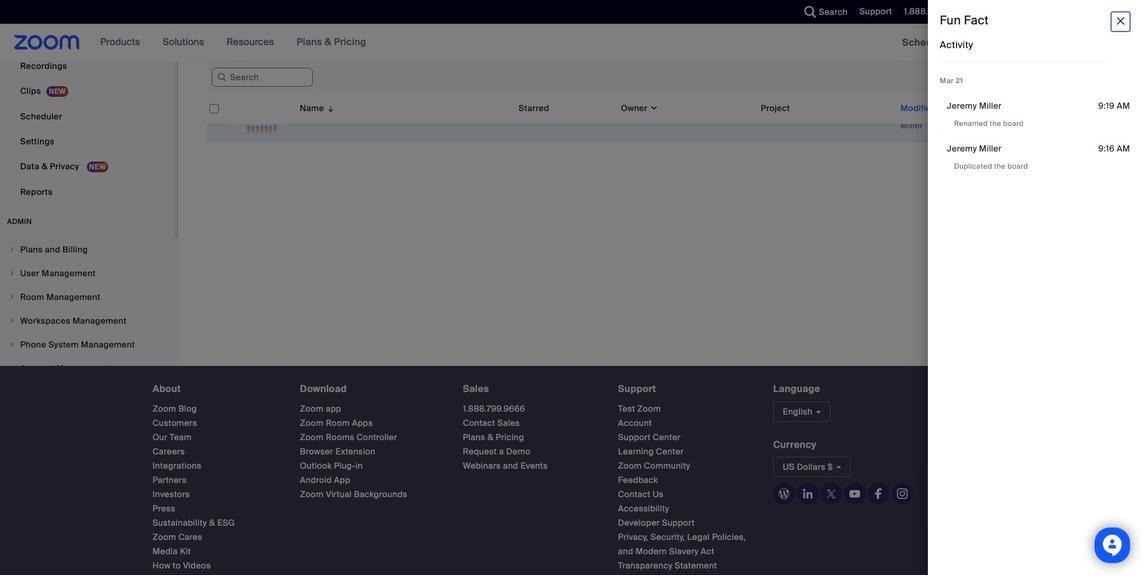 Task type: locate. For each thing, give the bounding box(es) containing it.
admin menu menu
[[0, 239, 175, 405]]

application
[[207, 17, 1114, 151], [519, 62, 612, 80], [519, 109, 612, 127]]

2 heading from the left
[[300, 384, 442, 395]]

fun fact element
[[300, 113, 336, 124]]

cell
[[756, 48, 896, 95], [1051, 60, 1105, 83], [756, 95, 896, 142], [1051, 107, 1105, 130]]

fun fact, modified at mar 22, 2024 by jeremy miller, link image
[[228, 102, 286, 134]]

heading
[[153, 384, 279, 395], [300, 384, 442, 395], [463, 384, 597, 395], [618, 384, 752, 395]]

Search text field
[[212, 68, 313, 87]]

product information navigation
[[91, 24, 375, 62]]

dialog
[[928, 0, 1142, 576]]

banner
[[0, 24, 1142, 62]]



Task type: describe. For each thing, give the bounding box(es) containing it.
close drawer image
[[1115, 12, 1127, 29]]

personal menu menu
[[0, 0, 175, 205]]

thumbnail of fun fact image
[[229, 103, 285, 134]]

application for the fun fact element
[[519, 109, 612, 127]]

application for copy of fun fact element
[[519, 62, 612, 80]]

1 heading from the left
[[153, 384, 279, 395]]

meetings navigation
[[893, 24, 1142, 62]]

4 heading from the left
[[618, 384, 752, 395]]

arrow down image
[[324, 101, 335, 115]]

thumbnail of copy of fun fact image
[[229, 56, 285, 87]]

copy of fun fact element
[[300, 66, 370, 77]]

3 heading from the left
[[463, 384, 597, 395]]



Task type: vqa. For each thing, say whether or not it's contained in the screenshot.
ZOOM in "dropdown button"
no



